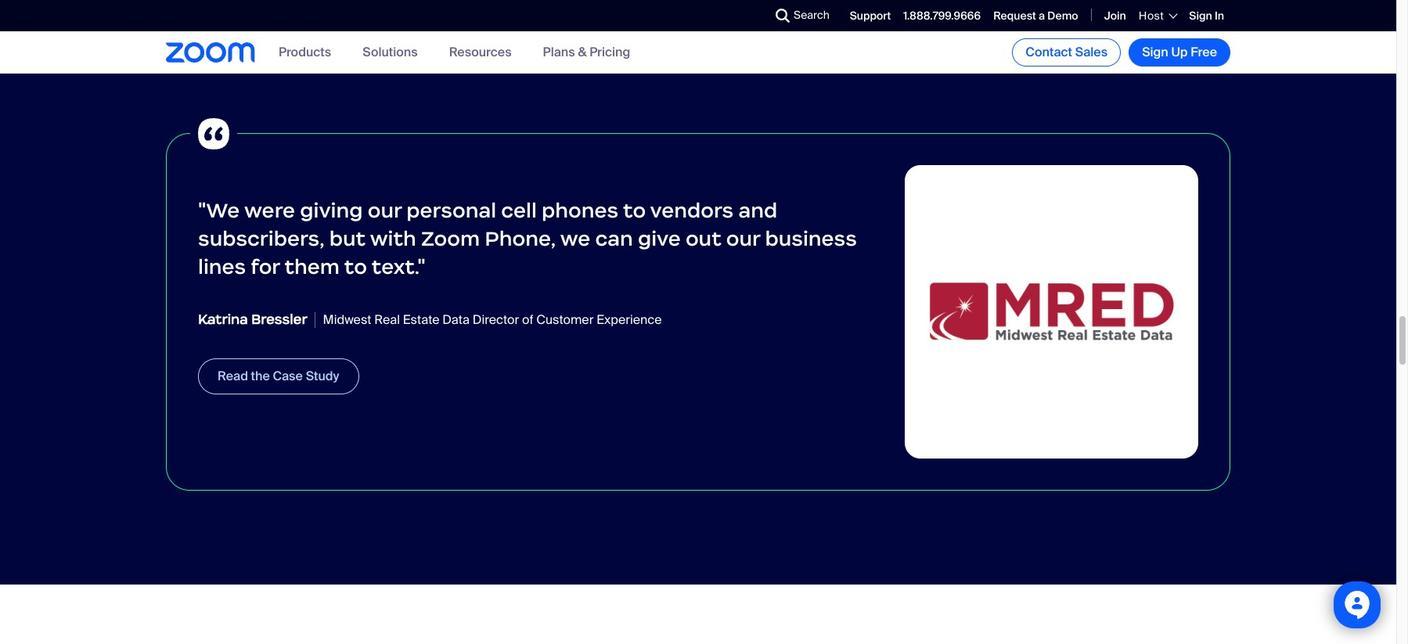 Task type: locate. For each thing, give the bounding box(es) containing it.
bressler
[[251, 311, 307, 328]]

sign left the up
[[1143, 44, 1169, 60]]

our
[[368, 198, 402, 223], [726, 226, 761, 251]]

to up "can"
[[623, 198, 646, 223]]

resources
[[449, 44, 512, 61]]

join
[[1105, 8, 1127, 23]]

1 vertical spatial sign
[[1143, 44, 1169, 60]]

0 horizontal spatial our
[[368, 198, 402, 223]]

our down and
[[726, 226, 761, 251]]

read the case study
[[218, 368, 339, 385]]

sign in link
[[1190, 8, 1225, 23]]

read
[[218, 368, 248, 385]]

request
[[994, 8, 1037, 23]]

solutions
[[363, 44, 418, 61]]

1 horizontal spatial to
[[623, 198, 646, 223]]

plans & pricing
[[543, 44, 631, 61]]

solutions button
[[363, 44, 418, 61]]

were
[[244, 198, 295, 223]]

them
[[285, 254, 340, 279]]

midwest
[[323, 312, 372, 328]]

contact sales link
[[1013, 38, 1121, 67]]

products
[[279, 44, 331, 61]]

1 horizontal spatial sign
[[1190, 8, 1213, 23]]

0 vertical spatial sign
[[1190, 8, 1213, 23]]

director
[[473, 312, 519, 328]]

of
[[522, 312, 534, 328]]

None search field
[[719, 3, 780, 28]]

study
[[306, 368, 339, 385]]

0 horizontal spatial to
[[344, 254, 367, 279]]

sign for sign up free
[[1143, 44, 1169, 60]]

1 vertical spatial our
[[726, 226, 761, 251]]

request a demo link
[[994, 8, 1079, 23]]

sign up free
[[1143, 44, 1218, 60]]

demo
[[1048, 8, 1079, 23]]

experience
[[597, 312, 662, 328]]

contact
[[1026, 44, 1073, 60]]

phone,
[[485, 226, 556, 251]]

to down but
[[344, 254, 367, 279]]

read the case study link
[[198, 359, 359, 395]]

search image
[[776, 9, 790, 23]]

search image
[[776, 9, 790, 23]]

sign
[[1190, 8, 1213, 23], [1143, 44, 1169, 60]]

text."
[[372, 254, 426, 279]]

data
[[443, 312, 470, 328]]

phones
[[542, 198, 619, 223]]

"we
[[198, 198, 240, 223]]

business
[[765, 226, 857, 251]]

0 horizontal spatial sign
[[1143, 44, 1169, 60]]

support link
[[850, 8, 891, 23]]

mred logo image
[[905, 165, 1199, 459]]

and
[[739, 198, 778, 223]]

to
[[623, 198, 646, 223], [344, 254, 367, 279]]

our up with
[[368, 198, 402, 223]]

sign left in
[[1190, 8, 1213, 23]]

we
[[560, 226, 591, 251]]

sign up free link
[[1129, 38, 1231, 67]]

cell
[[501, 198, 537, 223]]

plans
[[543, 44, 575, 61]]

resources button
[[449, 44, 512, 61]]

products button
[[279, 44, 331, 61]]



Task type: vqa. For each thing, say whether or not it's contained in the screenshot.
& at the left top of page
yes



Task type: describe. For each thing, give the bounding box(es) containing it.
up
[[1172, 44, 1188, 60]]

join link
[[1105, 8, 1127, 23]]

estate
[[403, 312, 440, 328]]

&
[[578, 44, 587, 61]]

katrina
[[198, 311, 248, 328]]

1.888.799.9666
[[904, 8, 981, 23]]

host button
[[1139, 9, 1177, 23]]

midwest real estate data director of customer experience
[[323, 312, 662, 328]]

subscribers,
[[198, 226, 325, 251]]

case
[[273, 368, 303, 385]]

out
[[686, 226, 722, 251]]

zoom logo image
[[166, 42, 255, 62]]

with
[[370, 226, 416, 251]]

0 vertical spatial our
[[368, 198, 402, 223]]

lines
[[198, 254, 246, 279]]

customer
[[537, 312, 594, 328]]

sales
[[1076, 44, 1108, 60]]

but
[[329, 226, 366, 251]]

search
[[794, 8, 830, 22]]

the
[[251, 368, 270, 385]]

katrina bressler
[[198, 311, 307, 328]]

sign in
[[1190, 8, 1225, 23]]

real
[[375, 312, 400, 328]]

for
[[251, 254, 280, 279]]

giving
[[300, 198, 363, 223]]

0 vertical spatial to
[[623, 198, 646, 223]]

sign for sign in
[[1190, 8, 1213, 23]]

pricing
[[590, 44, 631, 61]]

free
[[1191, 44, 1218, 60]]

testimonial icon image
[[190, 110, 237, 157]]

give
[[638, 226, 681, 251]]

1 vertical spatial to
[[344, 254, 367, 279]]

"we were giving our personal cell phones to vendors and subscribers, but with zoom phone, we can give out our business lines for them to text."
[[198, 198, 857, 279]]

a
[[1039, 8, 1045, 23]]

personal
[[407, 198, 497, 223]]

contact sales
[[1026, 44, 1108, 60]]

host
[[1139, 9, 1165, 23]]

vendors
[[650, 198, 734, 223]]

in
[[1215, 8, 1225, 23]]

zoom
[[421, 226, 480, 251]]

1 horizontal spatial our
[[726, 226, 761, 251]]

can
[[595, 226, 633, 251]]

request a demo
[[994, 8, 1079, 23]]

plans & pricing link
[[543, 44, 631, 61]]

testimonialcarouselitemblockproxy-0 element
[[166, 110, 1231, 491]]

1.888.799.9666 link
[[904, 8, 981, 23]]

support
[[850, 8, 891, 23]]



